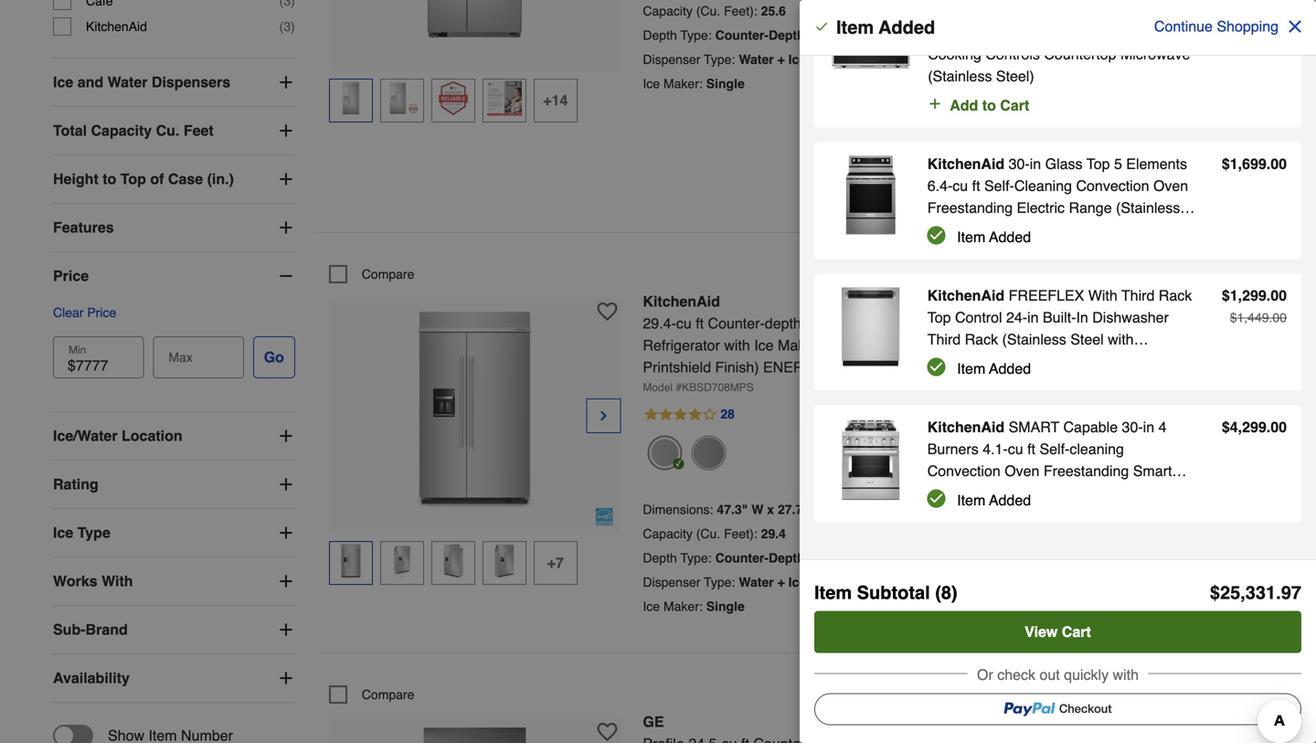 Task type: describe. For each thing, give the bounding box(es) containing it.
depth down 25.6
[[769, 28, 805, 42]]

0 vertical spatial price
[[53, 268, 89, 284]]

depth down dimensions:
[[643, 551, 677, 565]]

item added for smart capable 30-in 4 burners 4.1-cu ft self-cleaning convection oven freestanding smart gas range (stainless steel)
[[957, 492, 1031, 509]]

continue shopping
[[1155, 18, 1279, 35]]

e. san jose lowe's button
[[1016, 382, 1112, 400]]

1,299
[[1230, 287, 1267, 304]]

1 dispenser type: water + ice from the top
[[643, 52, 807, 67]]

sub-brand
[[53, 621, 128, 638]]

with down the side
[[929, 337, 955, 354]]

minus image
[[277, 267, 295, 285]]

gas
[[928, 485, 955, 502]]

height to top of case (in.) button
[[53, 156, 295, 203]]

cleaning
[[1015, 177, 1073, 194]]

27.7"
[[778, 502, 809, 517]]

5013590413 element
[[329, 265, 415, 283]]

range inside 30-in glass top 5 elements 6.4-cu ft self-cleaning convection oven freestanding electric range (stainless steel)
[[1069, 199, 1112, 216]]

e.
[[1016, 385, 1026, 398]]

ice type
[[53, 524, 110, 541]]

$ for 4,299
[[1222, 419, 1230, 436]]

to up the wed,
[[1057, 411, 1069, 426]]

0 horizontal spatial add
[[950, 97, 979, 114]]

control
[[955, 309, 1003, 326]]

0 vertical spatial add to cart button
[[928, 95, 1030, 117]]

plus image for features
[[277, 219, 295, 237]]

depth down 'capacity (cu. feet): 25.6'
[[643, 28, 677, 42]]

added up cooking
[[879, 17, 936, 38]]

kitchenaid for 30-in glass top 5 elements 6.4-cu ft self-cleaning convection oven freestanding electric range (stainless steel)
[[928, 155, 1005, 172]]

actual price $9,929.00 element
[[986, 708, 1079, 740]]

water inside ice and water dispensers button
[[108, 74, 148, 91]]

ge link
[[643, 714, 964, 743]]

$ for 9,929
[[986, 712, 993, 726]]

$ for 12,499
[[986, 291, 993, 306]]

total capacity cu. feet
[[53, 122, 214, 139]]

cu inside 30-in glass top 5 elements 6.4-cu ft self-cleaning convection oven freestanding electric range (stainless steel)
[[953, 177, 968, 194]]

1 vertical spatial third
[[928, 331, 961, 348]]

83.4"
[[836, 502, 867, 517]]

smart
[[1134, 463, 1173, 480]]

95131
[[1072, 411, 1108, 426]]

rating
[[53, 476, 99, 493]]

case
[[168, 171, 203, 188]]

.00 for 1,299
[[1267, 287, 1287, 304]]

check
[[998, 667, 1036, 683]]

in inside freeflex with third rack top control 24-in built-in dishwasher third rack (stainless steel with printshield finish), 44-dba
[[1077, 309, 1089, 326]]

truck filled image
[[986, 412, 999, 425]]

dimensions:
[[643, 502, 714, 517]]

+7 button
[[534, 541, 578, 585]]

0 vertical spatial add to cart
[[950, 97, 1030, 114]]

30- inside 30-in glass top 5 elements 6.4-cu ft self-cleaning convection oven freestanding electric range (stainless steel)
[[1009, 155, 1030, 172]]

ice and water dispensers
[[53, 74, 231, 91]]

to right glass
[[1115, 162, 1129, 179]]

2 vertical spatial water
[[739, 575, 774, 590]]

smart capable 30-in 4 burners 4.1-cu ft self-cleaning convection oven freestanding smart gas range (stainless steel)
[[928, 419, 1173, 502]]

works
[[53, 573, 97, 590]]

top inside button
[[120, 171, 146, 188]]

top inside 30-in glass top 5 elements 6.4-cu ft self-cleaning convection oven freestanding electric range (stainless steel)
[[1087, 155, 1110, 172]]

range inside smart capable 30-in 4 burners 4.1-cu ft self-cleaning convection oven freestanding smart gas range (stainless steel)
[[959, 485, 1002, 502]]

$ 9,929 .00
[[986, 708, 1079, 740]]

view
[[1025, 624, 1058, 640]]

brand
[[86, 621, 128, 638]]

view cart
[[1025, 624, 1092, 640]]

cleaning
[[1070, 441, 1125, 458]]

plus image for ice type
[[277, 524, 295, 542]]

plus image for availability
[[277, 669, 295, 688]]

(in.)
[[207, 171, 234, 188]]

to down controls
[[983, 97, 996, 114]]

added down cleaning
[[1082, 474, 1118, 488]]

dishwasher
[[1093, 309, 1169, 326]]

dispensers
[[152, 74, 231, 91]]

0 vertical spatial water
[[739, 52, 774, 67]]

2 vertical spatial counter-
[[716, 551, 769, 565]]

item added for 30-in glass top 5 elements 6.4-cu ft self-cleaning convection oven freestanding electric range (stainless steel)
[[957, 229, 1031, 245]]

clear
[[53, 305, 84, 320]]

by for get
[[1033, 431, 1044, 443]]

check circle filled image for smart capable 30-in 4 burners 4.1-cu ft self-cleaning convection oven freestanding smart gas range (stainless steel)
[[928, 490, 946, 508]]

ft inside 30-in glass top 5 elements 6.4-cu ft self-cleaning convection oven freestanding electric range (stainless steel)
[[973, 177, 981, 194]]

controls
[[986, 46, 1040, 63]]

view cart button
[[815, 611, 1302, 653]]

by for pickup
[[1038, 367, 1050, 379]]

compare for 1002541568 element
[[362, 688, 415, 702]]

depth down 29.4
[[769, 551, 805, 565]]

with for freeflex
[[1089, 287, 1118, 304]]

to inside button
[[103, 171, 116, 188]]

ft inside 1.6-cu ft 1700-watt sensor cooking controls countertop microwave (stainless steel)
[[1054, 24, 1062, 41]]

checkmark image
[[815, 19, 829, 34]]

max
[[169, 350, 193, 365]]

and
[[77, 74, 103, 91]]

chevron right image
[[596, 407, 611, 425]]

freestanding for (stainless
[[1044, 463, 1129, 480]]

item left the ready
[[957, 360, 986, 377]]

feet
[[184, 122, 214, 139]]

delivery to 95131
[[1003, 411, 1108, 426]]

availability button
[[53, 655, 295, 702]]

depth
[[765, 315, 802, 332]]

steel inside freeflex with third rack top control 24-in built-in dishwasher third rack (stainless steel with printshield finish), 44-dba
[[1071, 331, 1104, 348]]

30-in glass top 5 elements 6.4-cu ft self-cleaning convection oven freestanding electric range (stainless steel)
[[928, 155, 1189, 238]]

.00 for 1,699
[[1267, 155, 1287, 172]]

with right quickly
[[1113, 667, 1139, 683]]

product image for smart capable 30-in 4 burners 4.1-cu ft self-cleaning convection oven freestanding smart gas range (stainless steel)
[[839, 416, 904, 503]]

(cu. for 25.6
[[696, 4, 721, 18]]

model
[[643, 381, 673, 394]]

.00 for 4,299
[[1267, 419, 1287, 436]]

2 dispenser from the top
[[643, 575, 701, 590]]

$ 1,299 .00 $ 1,449 .00
[[1222, 287, 1287, 325]]

oven for (stainless
[[1154, 177, 1189, 194]]

1 maker: from the top
[[664, 76, 703, 91]]

0 vertical spatial counter-
[[716, 28, 769, 42]]

clear price button
[[53, 304, 116, 322]]

4.1-
[[983, 441, 1008, 458]]

get
[[1003, 431, 1021, 443]]

works with button
[[53, 558, 295, 605]]

star
[[829, 359, 867, 376]]

1.6-cu ft 1700-watt sensor cooking controls countertop microwave (stainless steel)
[[928, 24, 1191, 85]]

glass
[[1046, 155, 1083, 172]]

actual price $12,499.00 element
[[986, 287, 1095, 319]]

)
[[291, 19, 295, 34]]

( 3 )
[[279, 19, 295, 34]]

2 horizontal spatial cart
[[1133, 162, 1162, 179]]

item right checkmark image
[[837, 17, 874, 38]]

by-
[[890, 315, 910, 332]]

cooking
[[928, 46, 982, 63]]

item subtotal (8)
[[815, 582, 958, 603]]

dimensions: 47.3" w x  27.7" d x  83.4" h
[[643, 502, 880, 517]]

47.3"
[[717, 502, 748, 517]]

it
[[1024, 431, 1030, 443]]

ice type button
[[53, 509, 295, 557]]

feet): for 29.4
[[724, 527, 758, 541]]

min
[[69, 344, 86, 357]]

self- for smart
[[1040, 441, 1070, 458]]

1 horizontal spatial add to cart
[[1083, 162, 1162, 179]]

12,499
[[993, 287, 1077, 319]]

convection for (stainless
[[1077, 177, 1150, 194]]

kitchenaid29.4-cu ft counter-depth built-in side-by-side refrigerator with ice maker (stainless steel with printshield finish) energy star element
[[329, 298, 621, 534]]

plus image for height to top of case (in.)
[[277, 170, 295, 188]]

with inside freeflex with third rack top control 24-in built-in dishwasher third rack (stainless steel with printshield finish), 44-dba
[[1108, 331, 1134, 348]]

0 horizontal spatial rack
[[965, 331, 999, 348]]

plus image for rating
[[277, 476, 295, 494]]

44-
[[1052, 353, 1073, 370]]

w
[[752, 502, 764, 517]]

energy
[[763, 359, 825, 376]]

item right check circle filled icon
[[957, 229, 986, 245]]

1,699
[[1230, 155, 1267, 172]]

shopping
[[1217, 18, 1279, 35]]

freeflex with third rack top control 24-in built-in dishwasher third rack (stainless steel with printshield finish), 44-dba
[[928, 287, 1193, 370]]

+14 button
[[534, 79, 578, 122]]

rating button
[[53, 461, 295, 508]]

1 horizontal spatial rack
[[1159, 287, 1193, 304]]

steel) inside smart capable 30-in 4 burners 4.1-cu ft self-cleaning convection oven freestanding smart gas range (stainless steel)
[[1074, 485, 1112, 502]]

item added right checkmark image
[[837, 17, 936, 38]]

freeflex
[[1009, 287, 1085, 304]]

1700-
[[1066, 24, 1104, 41]]

cu inside 1.6-cu ft 1700-watt sensor cooking controls countertop microwave (stainless steel)
[[1035, 24, 1050, 41]]

9,929
[[993, 708, 1062, 740]]

plus image inside add to cart button
[[928, 95, 943, 113]]

capacity (cu. feet): 29.4
[[643, 527, 786, 541]]

4 stars image
[[643, 404, 736, 426]]

of
[[150, 171, 164, 188]]

side
[[910, 315, 939, 332]]

$ for 25,331
[[1210, 582, 1221, 603]]

heart outline image
[[597, 302, 618, 322]]

electric
[[1017, 199, 1065, 216]]

plus image for sub-brand
[[277, 621, 295, 639]]

in inside smart capable 30-in 4 burners 4.1-cu ft self-cleaning convection oven freestanding smart gas range (stainless steel)
[[1144, 419, 1155, 436]]

1 depth type: counter-depth from the top
[[643, 28, 805, 42]]

cu inside kitchenaid 29.4-cu ft counter-depth built-in side-by-side refrigerator with ice maker (stainless steel with printshield finish) energy star model # kbsd708mps
[[676, 315, 692, 332]]

top inside freeflex with third rack top control 24-in built-in dishwasher third rack (stainless steel with printshield finish), 44-dba
[[928, 309, 951, 326]]

1 horizontal spatial add
[[1083, 162, 1111, 179]]



Task type: vqa. For each thing, say whether or not it's contained in the screenshot.
the left With
yes



Task type: locate. For each thing, give the bounding box(es) containing it.
item added up the at
[[957, 360, 1031, 377]]

3 plus image from the top
[[277, 219, 295, 237]]

water down 25.6
[[739, 52, 774, 67]]

1 vertical spatial by
[[1033, 431, 1044, 443]]

plus image inside the sub-brand button
[[277, 621, 295, 639]]

1 vertical spatial add
[[1083, 162, 1111, 179]]

0 vertical spatial in
[[1030, 155, 1042, 172]]

added down electric
[[990, 229, 1031, 245]]

feet):
[[724, 4, 758, 18], [724, 527, 758, 541]]

item right yes icon
[[1054, 474, 1078, 488]]

2 vertical spatial cart
[[1062, 624, 1092, 640]]

with inside freeflex with third rack top control 24-in built-in dishwasher third rack (stainless steel with printshield finish), 44-dba
[[1089, 287, 1118, 304]]

2 plus image from the top
[[277, 170, 295, 188]]

1 vertical spatial +
[[778, 575, 785, 590]]

ice
[[789, 52, 807, 67], [53, 74, 73, 91], [643, 76, 660, 91], [755, 337, 774, 354], [53, 524, 73, 541], [789, 575, 807, 590], [643, 599, 660, 614]]

1 vertical spatial counter-
[[708, 315, 765, 332]]

built- inside freeflex with third rack top control 24-in built-in dishwasher third rack (stainless steel with printshield finish), 44-dba
[[1043, 309, 1077, 326]]

price right clear
[[87, 305, 116, 320]]

1 horizontal spatial top
[[928, 309, 951, 326]]

capacity for capacity (cu. feet): 25.6
[[643, 4, 693, 18]]

plus image inside the total capacity cu. feet button
[[277, 122, 295, 140]]

0 horizontal spatial oven
[[1005, 463, 1040, 480]]

1 horizontal spatial freestanding
[[1044, 463, 1129, 480]]

single down capacity (cu. feet): 29.4
[[707, 599, 745, 614]]

show item number element
[[53, 725, 233, 743]]

.00 inside $ 12,499 .00
[[1077, 291, 1095, 306]]

2 dispenser type: water + ice from the top
[[643, 575, 807, 590]]

(stainless inside kitchenaid 29.4-cu ft counter-depth built-in side-by-side refrigerator with ice maker (stainless steel with printshield finish) energy star model # kbsd708mps
[[823, 337, 887, 354]]

1 vertical spatial compare
[[362, 688, 415, 702]]

maker
[[778, 337, 819, 354]]

kitchenaid 29.4-cu ft counter-depth built-in side-by-side refrigerator with ice maker (stainless steel with printshield finish) energy star model # kbsd708mps
[[643, 293, 955, 394]]

0 vertical spatial rack
[[1159, 287, 1193, 304]]

plus image
[[277, 73, 295, 92], [928, 95, 943, 113], [277, 476, 295, 494], [277, 572, 295, 591]]

1 vertical spatial self-
[[1040, 441, 1070, 458]]

1 vertical spatial steel)
[[928, 221, 966, 238]]

steel down by-
[[891, 337, 924, 354]]

1 dispenser from the top
[[643, 52, 701, 67]]

stainless steel image
[[692, 436, 726, 470]]

printshield up #
[[643, 359, 711, 376]]

1 vertical spatial price
[[87, 305, 116, 320]]

.00
[[1267, 155, 1287, 172], [1267, 287, 1287, 304], [1077, 291, 1095, 306], [1270, 310, 1287, 325], [1267, 419, 1287, 436], [1062, 712, 1079, 726]]

add to cart right cleaning
[[1083, 162, 1162, 179]]

maker: down capacity (cu. feet): 29.4
[[664, 599, 703, 614]]

compare inside 1002541568 element
[[362, 688, 415, 702]]

check circle filled image
[[928, 358, 946, 376], [928, 490, 946, 508]]

7 plus image from the top
[[277, 669, 295, 688]]

quickly
[[1064, 667, 1109, 683]]

1 vertical spatial check circle filled image
[[928, 490, 946, 508]]

1 vertical spatial single
[[707, 599, 745, 614]]

0 vertical spatial +
[[778, 52, 785, 67]]

plus image inside rating button
[[277, 476, 295, 494]]

top left 5
[[1087, 155, 1110, 172]]

added for freeflex
[[990, 360, 1031, 377]]

plus image inside availability "button"
[[277, 669, 295, 688]]

item added down electric
[[957, 229, 1031, 245]]

steel) inside 1.6-cu ft 1700-watt sensor cooking controls countertop microwave (stainless steel)
[[997, 68, 1035, 85]]

0 vertical spatial with
[[1089, 287, 1118, 304]]

with
[[1089, 287, 1118, 304], [102, 573, 133, 590]]

1 vertical spatial add to cart
[[1083, 162, 1162, 179]]

range
[[1069, 199, 1112, 216], [959, 485, 1002, 502]]

1 feet): from the top
[[724, 4, 758, 18]]

cu inside smart capable 30-in 4 burners 4.1-cu ft self-cleaning convection oven freestanding smart gas range (stainless steel)
[[1008, 441, 1024, 458]]

printshield inside freeflex with third rack top control 24-in built-in dishwasher third rack (stainless steel with printshield finish), 44-dba
[[928, 353, 996, 370]]

total capacity cu. feet button
[[53, 107, 295, 155]]

availability
[[53, 670, 130, 687]]

product image for 30-in glass top 5 elements 6.4-cu ft self-cleaning convection oven freestanding electric range (stainless steel)
[[829, 153, 913, 237]]

95131 button
[[1072, 410, 1108, 428]]

steel) inside 30-in glass top 5 elements 6.4-cu ft self-cleaning convection oven freestanding electric range (stainless steel)
[[928, 221, 966, 238]]

add to cart button
[[928, 95, 1030, 117], [986, 153, 1259, 188]]

plus image inside ice/water location button
[[277, 427, 295, 445]]

convection down burners
[[928, 463, 1001, 480]]

steel) down '6.4-'
[[928, 221, 966, 238]]

plus image for works with
[[277, 572, 295, 591]]

ice and water dispensers button
[[53, 59, 295, 106]]

self- for 30-
[[985, 177, 1015, 194]]

1 vertical spatial feet):
[[724, 527, 758, 541]]

san
[[1029, 385, 1049, 398]]

2 depth type: counter-depth from the top
[[643, 551, 805, 565]]

plus image inside ice type button
[[277, 524, 295, 542]]

third
[[1122, 287, 1155, 304], [928, 331, 961, 348]]

0 vertical spatial compare
[[362, 267, 415, 282]]

1 vertical spatial rack
[[965, 331, 999, 348]]

1 vertical spatial ice maker: single
[[643, 599, 745, 614]]

1 vertical spatial add to cart button
[[986, 153, 1259, 188]]

(stainless down it
[[1006, 485, 1070, 502]]

counter-
[[716, 28, 769, 42], [708, 315, 765, 332], [716, 551, 769, 565]]

location
[[122, 428, 183, 444]]

d
[[813, 502, 822, 517]]

1 horizontal spatial oven
[[1154, 177, 1189, 194]]

plus image inside ice and water dispensers button
[[277, 73, 295, 92]]

check circle filled image for freeflex with third rack top control 24-in built-in dishwasher third rack (stainless steel with printshield finish), 44-dba
[[928, 358, 946, 376]]

added for smart
[[990, 492, 1031, 509]]

0 vertical spatial single
[[707, 76, 745, 91]]

elements
[[1127, 155, 1188, 172]]

oven down the elements
[[1154, 177, 1189, 194]]

water down 29.4
[[739, 575, 774, 590]]

to
[[983, 97, 996, 114], [1115, 162, 1129, 179], [103, 171, 116, 188], [1057, 411, 1069, 426]]

item left subtotal
[[815, 582, 852, 603]]

1 vertical spatial range
[[959, 485, 1002, 502]]

ft inside kitchenaid 29.4-cu ft counter-depth built-in side-by-side refrigerator with ice maker (stainless steel with printshield finish) energy star model # kbsd708mps
[[696, 315, 704, 332]]

1 vertical spatial dispenser
[[643, 575, 701, 590]]

in up cleaning
[[1030, 155, 1042, 172]]

(stainless inside smart capable 30-in 4 burners 4.1-cu ft self-cleaning convection oven freestanding smart gas range (stainless steel)
[[1006, 485, 1070, 502]]

cu left cleaning
[[953, 177, 968, 194]]

kitchenaid up burners
[[928, 419, 1005, 436]]

(stainless down the elements
[[1116, 199, 1181, 216]]

dispenser type: water + ice down 'capacity (cu. feet): 25.6'
[[643, 52, 807, 67]]

0 vertical spatial cart
[[1001, 97, 1030, 114]]

out
[[1040, 667, 1060, 683]]

sensor
[[1137, 24, 1184, 41]]

plus image inside height to top of case (in.) button
[[277, 170, 295, 188]]

1 horizontal spatial steel
[[1071, 331, 1104, 348]]

1 vertical spatial with
[[102, 573, 133, 590]]

heart outline image
[[597, 722, 618, 742]]

rack up "dishwasher"
[[1159, 287, 1193, 304]]

$ for 1,299
[[1222, 287, 1230, 304]]

ice/water location
[[53, 428, 183, 444]]

oven inside smart capable 30-in 4 burners 4.1-cu ft self-cleaning convection oven freestanding smart gas range (stainless steel)
[[1005, 463, 1040, 480]]

in left side-
[[839, 315, 851, 332]]

6 plus image from the top
[[277, 621, 295, 639]]

0 vertical spatial capacity
[[643, 4, 693, 18]]

kitchenaid for freeflex with third rack top control 24-in built-in dishwasher third rack (stainless steel with printshield finish), 44-dba
[[928, 287, 1005, 304]]

refrigerator
[[643, 337, 720, 354]]

self- down smart
[[1040, 441, 1070, 458]]

1 compare from the top
[[362, 267, 415, 282]]

25.6
[[761, 4, 786, 18]]

or
[[977, 667, 994, 683]]

ready
[[1003, 367, 1035, 379]]

1 + from the top
[[778, 52, 785, 67]]

1 (cu. from the top
[[696, 4, 721, 18]]

kitchenaid up 'ice and water dispensers'
[[86, 19, 147, 34]]

wed,
[[1047, 431, 1073, 443]]

plus image
[[277, 122, 295, 140], [277, 170, 295, 188], [277, 219, 295, 237], [277, 427, 295, 445], [277, 524, 295, 542], [277, 621, 295, 639], [277, 669, 295, 688]]

(cu. for 29.4
[[696, 527, 721, 541]]

1 horizontal spatial with
[[1089, 287, 1118, 304]]

0 horizontal spatial convection
[[928, 463, 1001, 480]]

h
[[871, 502, 880, 517]]

oven down it
[[1005, 463, 1040, 480]]

0 vertical spatial maker:
[[664, 76, 703, 91]]

product image
[[829, 21, 914, 71], [829, 153, 913, 237], [829, 285, 913, 369], [839, 416, 904, 503]]

pickup ready by at e. san jose lowe's
[[1003, 347, 1112, 398]]

printshield down control
[[928, 353, 996, 370]]

(stainless
[[928, 68, 992, 85], [1116, 199, 1181, 216], [1003, 331, 1067, 348], [823, 337, 887, 354], [1006, 485, 1070, 502]]

by up san
[[1038, 367, 1050, 379]]

self- inside 30-in glass top 5 elements 6.4-cu ft self-cleaning convection oven freestanding electric range (stainless steel)
[[985, 177, 1015, 194]]

steel up dba
[[1071, 331, 1104, 348]]

features
[[53, 219, 114, 236]]

compare inside 5013590413 element
[[362, 267, 415, 282]]

2 check circle filled image from the top
[[928, 490, 946, 508]]

item added down cleaning
[[1054, 474, 1118, 488]]

built- inside kitchenaid 29.4-cu ft counter-depth built-in side-by-side refrigerator with ice maker (stainless steel with printshield finish) energy star model # kbsd708mps
[[806, 315, 839, 332]]

add down cooking
[[950, 97, 979, 114]]

ft inside smart capable 30-in 4 burners 4.1-cu ft self-cleaning convection oven freestanding smart gas range (stainless steel)
[[1028, 441, 1036, 458]]

cu
[[1035, 24, 1050, 41], [953, 177, 968, 194], [676, 315, 692, 332], [1008, 441, 1024, 458]]

0 vertical spatial add
[[950, 97, 979, 114]]

clear price
[[53, 305, 116, 320]]

top left of
[[120, 171, 146, 188]]

self- inside smart capable 30-in 4 burners 4.1-cu ft self-cleaning convection oven freestanding smart gas range (stainless steel)
[[1040, 441, 1070, 458]]

pickup
[[1003, 347, 1045, 362]]

$ 12,499 .00
[[986, 287, 1095, 319]]

third up "dishwasher"
[[1122, 287, 1155, 304]]

ice maker: single down capacity (cu. feet): 29.4
[[643, 599, 745, 614]]

1 horizontal spatial self-
[[1040, 441, 1070, 458]]

0 vertical spatial freestanding
[[928, 199, 1013, 216]]

check circle filled image down the side
[[928, 358, 946, 376]]

steel inside kitchenaid 29.4-cu ft counter-depth built-in side-by-side refrigerator with ice maker (stainless steel with printshield finish) energy star model # kbsd708mps
[[891, 337, 924, 354]]

dispenser type: water + ice down capacity (cu. feet): 29.4
[[643, 575, 807, 590]]

add to cart
[[950, 97, 1030, 114], [1083, 162, 1162, 179]]

2 horizontal spatial steel)
[[1074, 485, 1112, 502]]

capacity inside button
[[91, 122, 152, 139]]

(stainless inside 30-in glass top 5 elements 6.4-cu ft self-cleaning convection oven freestanding electric range (stainless steel)
[[1116, 199, 1181, 216]]

+ down 25.6
[[778, 52, 785, 67]]

cart right view
[[1062, 624, 1092, 640]]

dispenser down capacity (cu. feet): 29.4
[[643, 575, 701, 590]]

1 horizontal spatial convection
[[1077, 177, 1150, 194]]

watt
[[1104, 24, 1133, 41]]

0 horizontal spatial steel
[[891, 337, 924, 354]]

2 feet): from the top
[[724, 527, 758, 541]]

cart down minus icon
[[1001, 97, 1030, 114]]

product image for freeflex with third rack top control 24-in built-in dishwasher third rack (stainless steel with printshield finish), 44-dba
[[829, 285, 913, 369]]

1 horizontal spatial third
[[1122, 287, 1155, 304]]

1 vertical spatial 3
[[1097, 431, 1103, 443]]

(cu. left 25.6
[[696, 4, 721, 18]]

1 ice maker: single from the top
[[643, 76, 745, 91]]

1 horizontal spatial steel)
[[997, 68, 1035, 85]]

to right height
[[103, 171, 116, 188]]

2 maker: from the top
[[664, 599, 703, 614]]

0 horizontal spatial x
[[767, 502, 775, 517]]

4
[[1159, 419, 1167, 436]]

kbsd708mps
[[682, 381, 754, 394]]

2 compare from the top
[[362, 688, 415, 702]]

finish)
[[715, 359, 759, 376]]

0 horizontal spatial top
[[120, 171, 146, 188]]

ft right '6.4-'
[[973, 177, 981, 194]]

1 vertical spatial capacity
[[91, 122, 152, 139]]

added up the at
[[990, 360, 1031, 377]]

.00 for 12,499
[[1077, 291, 1095, 306]]

plus image for ice and water dispensers
[[277, 73, 295, 92]]

rack down control
[[965, 331, 999, 348]]

1 vertical spatial convection
[[928, 463, 1001, 480]]

check circle filled image
[[928, 226, 946, 245]]

$ 1,699 .00
[[1222, 155, 1287, 172]]

1 vertical spatial dispenser type: water + ice
[[643, 575, 807, 590]]

0 horizontal spatial cart
[[1001, 97, 1030, 114]]

added for 30-
[[990, 229, 1031, 245]]

range right gas
[[959, 485, 1002, 502]]

countertop
[[1044, 46, 1117, 63]]

1 horizontal spatial printshield
[[928, 353, 996, 370]]

4 plus image from the top
[[277, 427, 295, 445]]

.00 for 9,929
[[1062, 712, 1079, 726]]

continue
[[1155, 18, 1213, 35]]

cu left it
[[1008, 441, 1024, 458]]

kitchenaid up '6.4-'
[[928, 155, 1005, 172]]

0 horizontal spatial add to cart
[[950, 97, 1030, 114]]

with up finish)
[[724, 337, 750, 354]]

self- right '6.4-'
[[985, 177, 1015, 194]]

(stainless inside 1.6-cu ft 1700-watt sensor cooking controls countertop microwave (stainless steel)
[[928, 68, 992, 85]]

0 vertical spatial convection
[[1077, 177, 1150, 194]]

go button
[[253, 337, 295, 379]]

(stainless up finish),
[[1003, 331, 1067, 348]]

by right it
[[1033, 431, 1044, 443]]

28
[[721, 407, 735, 421]]

water right and
[[108, 74, 148, 91]]

oven for range
[[1005, 463, 1040, 480]]

0 horizontal spatial range
[[959, 485, 1002, 502]]

close image
[[1286, 17, 1305, 36]]

0 horizontal spatial freestanding
[[928, 199, 1013, 216]]

delivery
[[1003, 411, 1053, 426]]

with down "dishwasher"
[[1108, 331, 1134, 348]]

in inside kitchenaid 29.4-cu ft counter-depth built-in side-by-side refrigerator with ice maker (stainless steel with printshield finish) energy star model # kbsd708mps
[[839, 315, 851, 332]]

$ inside $ 9,929 .00
[[986, 712, 993, 726]]

total
[[53, 122, 87, 139]]

kitchenaid
[[86, 19, 147, 34], [928, 155, 1005, 172], [928, 287, 1005, 304], [643, 293, 720, 310], [928, 419, 1005, 436]]

steel)
[[997, 68, 1035, 85], [928, 221, 966, 238], [1074, 485, 1112, 502]]

rack
[[1159, 287, 1193, 304], [965, 331, 999, 348]]

stainless steel with printshield&#8482; finish image
[[648, 436, 682, 470]]

plus image inside works with button
[[277, 572, 295, 591]]

item added down 4.1-
[[957, 492, 1031, 509]]

built- down freeflex
[[1043, 309, 1077, 326]]

plus image inside features button
[[277, 219, 295, 237]]

kitchenaid inside kitchenaid 29.4-cu ft counter-depth built-in side-by-side refrigerator with ice maker (stainless steel with printshield finish) energy star model # kbsd708mps
[[643, 293, 720, 310]]

.
[[1277, 582, 1282, 603]]

in down freeflex
[[1077, 309, 1089, 326]]

top
[[1087, 155, 1110, 172], [120, 171, 146, 188], [928, 309, 951, 326]]

type:
[[681, 28, 712, 42], [704, 52, 735, 67], [681, 551, 712, 565], [704, 575, 735, 590]]

30- left 4
[[1122, 419, 1144, 436]]

price up clear
[[53, 268, 89, 284]]

depth type: counter-depth down 'capacity (cu. feet): 25.6'
[[643, 28, 805, 42]]

capacity for capacity (cu. feet): 29.4
[[643, 527, 693, 541]]

in inside freeflex with third rack top control 24-in built-in dishwasher third rack (stainless steel with printshield finish), 44-dba
[[1028, 309, 1039, 326]]

thumbnail image
[[334, 81, 368, 116], [385, 81, 419, 116], [436, 81, 471, 116], [487, 81, 522, 116], [334, 544, 368, 578], [385, 544, 419, 578], [436, 544, 471, 578], [487, 544, 522, 578]]

28 button
[[643, 404, 964, 426]]

compare for 5013590413 element
[[362, 267, 415, 282]]

third down control
[[928, 331, 961, 348]]

1 horizontal spatial cart
[[1062, 624, 1092, 640]]

29.4-
[[643, 315, 676, 332]]

0 horizontal spatial printshield
[[643, 359, 711, 376]]

0 vertical spatial 3
[[284, 19, 291, 34]]

by inside pickup ready by at e. san jose lowe's
[[1038, 367, 1050, 379]]

0 horizontal spatial third
[[928, 331, 961, 348]]

capacity (cu. feet): 25.6
[[643, 4, 786, 18]]

2 vertical spatial steel)
[[1074, 485, 1112, 502]]

1 check circle filled image from the top
[[928, 358, 946, 376]]

feet): left 25.6
[[724, 4, 758, 18]]

25,331
[[1221, 582, 1277, 603]]

maker: down 'capacity (cu. feet): 25.6'
[[664, 76, 703, 91]]

price
[[53, 268, 89, 284], [87, 305, 116, 320]]

counter- up finish)
[[708, 315, 765, 332]]

in left 4
[[1144, 419, 1155, 436]]

0 vertical spatial ice maker: single
[[643, 76, 745, 91]]

self-
[[985, 177, 1015, 194], [1040, 441, 1070, 458]]

price button
[[53, 252, 295, 300]]

steel) down cleaning
[[1074, 485, 1112, 502]]

+ down 29.4
[[778, 575, 785, 590]]

5
[[1115, 155, 1123, 172]]

burners
[[928, 441, 979, 458]]

0 vertical spatial dispenser type: water + ice
[[643, 52, 807, 67]]

0 horizontal spatial self-
[[985, 177, 1015, 194]]

x right d
[[825, 502, 833, 517]]

5 plus image from the top
[[277, 524, 295, 542]]

steel
[[1071, 331, 1104, 348], [891, 337, 924, 354]]

dispenser down 'capacity (cu. feet): 25.6'
[[643, 52, 701, 67]]

kitchenaid for smart capable 30-in 4 burners 4.1-cu ft self-cleaning convection oven freestanding smart gas range (stainless steel)
[[928, 419, 1005, 436]]

1 vertical spatial 30-
[[1122, 419, 1144, 436]]

0 vertical spatial (cu.
[[696, 4, 721, 18]]

1002541568 element
[[329, 686, 415, 704]]

2 single from the top
[[707, 599, 745, 614]]

2 x from the left
[[825, 502, 833, 517]]

0 vertical spatial oven
[[1154, 177, 1189, 194]]

cu up refrigerator
[[676, 315, 692, 332]]

(
[[279, 19, 284, 34]]

built-
[[1043, 309, 1077, 326], [806, 315, 839, 332]]

item added for freeflex with third rack top control 24-in built-in dishwasher third rack (stainless steel with printshield finish), 44-dba
[[957, 360, 1031, 377]]

freestanding inside smart capable 30-in 4 burners 4.1-cu ft self-cleaning convection oven freestanding smart gas range (stainless steel)
[[1044, 463, 1129, 480]]

+7
[[547, 554, 564, 571]]

ice inside kitchenaid 29.4-cu ft counter-depth built-in side-by-side refrigerator with ice maker (stainless steel with printshield finish) energy star model # kbsd708mps
[[755, 337, 774, 354]]

0 horizontal spatial built-
[[806, 315, 839, 332]]

(stainless inside freeflex with third rack top control 24-in built-in dishwasher third rack (stainless steel with printshield finish), 44-dba
[[1003, 331, 1067, 348]]

1 horizontal spatial range
[[1069, 199, 1112, 216]]

1 vertical spatial freestanding
[[1044, 463, 1129, 480]]

1 x from the left
[[767, 502, 775, 517]]

1 horizontal spatial built-
[[1043, 309, 1077, 326]]

go
[[264, 349, 284, 366]]

$ for 1,699
[[1222, 155, 1230, 172]]

0 vertical spatial check circle filled image
[[928, 358, 946, 376]]

0 vertical spatial feet):
[[724, 4, 758, 18]]

convection inside smart capable 30-in 4 burners 4.1-cu ft self-cleaning convection oven freestanding smart gas range (stainless steel)
[[928, 463, 1001, 480]]

Stepper number input field with increment and decrement buttons number field
[[1035, 53, 1085, 102]]

convection for range
[[928, 463, 1001, 480]]

cu up controls
[[1035, 24, 1050, 41]]

0 vertical spatial by
[[1038, 367, 1050, 379]]

0 horizontal spatial 30-
[[1009, 155, 1030, 172]]

sub-brand button
[[53, 606, 295, 654]]

(8)
[[936, 582, 958, 603]]

with inside works with button
[[102, 573, 133, 590]]

1.6-
[[1009, 24, 1035, 41]]

(stainless down cooking
[[928, 68, 992, 85]]

feet): for 25.6
[[724, 4, 758, 18]]

x
[[767, 502, 775, 517], [825, 502, 833, 517]]

dba
[[1073, 353, 1101, 370]]

freestanding for steel)
[[928, 199, 1013, 216]]

by
[[1038, 367, 1050, 379], [1033, 431, 1044, 443]]

2 vertical spatial in
[[1144, 419, 1155, 436]]

single down 'capacity (cu. feet): 25.6'
[[707, 76, 745, 91]]

24-
[[1007, 309, 1028, 326]]

item right gas
[[957, 492, 986, 509]]

depth type: counter-depth down capacity (cu. feet): 29.4
[[643, 551, 805, 565]]

printshield inside kitchenaid 29.4-cu ft counter-depth built-in side-by-side refrigerator with ice maker (stainless steel with printshield finish) energy star model # kbsd708mps
[[643, 359, 711, 376]]

add left 5
[[1083, 162, 1111, 179]]

$ inside $ 12,499 .00
[[986, 291, 993, 306]]

built- up maker
[[806, 315, 839, 332]]

add to cart down minus icon
[[950, 97, 1030, 114]]

2 horizontal spatial top
[[1087, 155, 1110, 172]]

works with
[[53, 573, 133, 590]]

4,299
[[1230, 419, 1267, 436]]

with for works
[[102, 573, 133, 590]]

freestanding down '6.4-'
[[928, 199, 1013, 216]]

oven inside 30-in glass top 5 elements 6.4-cu ft self-cleaning convection oven freestanding electric range (stainless steel)
[[1154, 177, 1189, 194]]

yes image
[[1032, 474, 1046, 488]]

convection inside 30-in glass top 5 elements 6.4-cu ft self-cleaning convection oven freestanding electric range (stainless steel)
[[1077, 177, 1150, 194]]

plus image for total capacity cu. feet
[[277, 122, 295, 140]]

1 plus image from the top
[[277, 122, 295, 140]]

0 vertical spatial dispenser
[[643, 52, 701, 67]]

1 single from the top
[[707, 76, 745, 91]]

2 ice maker: single from the top
[[643, 599, 745, 614]]

counter- inside kitchenaid 29.4-cu ft counter-depth built-in side-by-side refrigerator with ice maker (stainless steel with printshield finish) energy star model # kbsd708mps
[[708, 315, 765, 332]]

0 vertical spatial steel)
[[997, 68, 1035, 85]]

30- inside smart capable 30-in 4 burners 4.1-cu ft self-cleaning convection oven freestanding smart gas range (stainless steel)
[[1122, 419, 1144, 436]]

subtotal
[[857, 582, 930, 603]]

0 horizontal spatial in
[[839, 315, 851, 332]]

97
[[1282, 582, 1302, 603]]

plus image for ice/water location
[[277, 427, 295, 445]]

0 horizontal spatial with
[[102, 573, 133, 590]]

0 horizontal spatial 3
[[284, 19, 291, 34]]

jan
[[1076, 431, 1093, 443]]

ft left 1700-
[[1054, 24, 1062, 41]]

0 vertical spatial third
[[1122, 287, 1155, 304]]

in down freeflex
[[1028, 309, 1039, 326]]

freestanding inside 30-in glass top 5 elements 6.4-cu ft self-cleaning convection oven freestanding electric range (stainless steel)
[[928, 199, 1013, 216]]

2 (cu. from the top
[[696, 527, 721, 541]]

0 vertical spatial depth type: counter-depth
[[643, 28, 805, 42]]

minus image
[[1001, 68, 1020, 87]]

kitchenaid up control
[[928, 287, 1005, 304]]

cart inside button
[[1062, 624, 1092, 640]]

2 + from the top
[[778, 575, 785, 590]]

added down 4.1-
[[990, 492, 1031, 509]]

0 vertical spatial self-
[[985, 177, 1015, 194]]

in inside 30-in glass top 5 elements 6.4-cu ft self-cleaning convection oven freestanding electric range (stainless steel)
[[1030, 155, 1042, 172]]

x right w at right bottom
[[767, 502, 775, 517]]

range right electric
[[1069, 199, 1112, 216]]

1 vertical spatial water
[[108, 74, 148, 91]]

(stainless up star
[[823, 337, 887, 354]]

convection down 5
[[1077, 177, 1150, 194]]

dispenser type: water + ice
[[643, 52, 807, 67], [643, 575, 807, 590]]

1 horizontal spatial in
[[1077, 309, 1089, 326]]

.00 inside $ 9,929 .00
[[1062, 712, 1079, 726]]

0 vertical spatial 30-
[[1009, 155, 1030, 172]]

lowe's
[[1078, 385, 1112, 398]]



